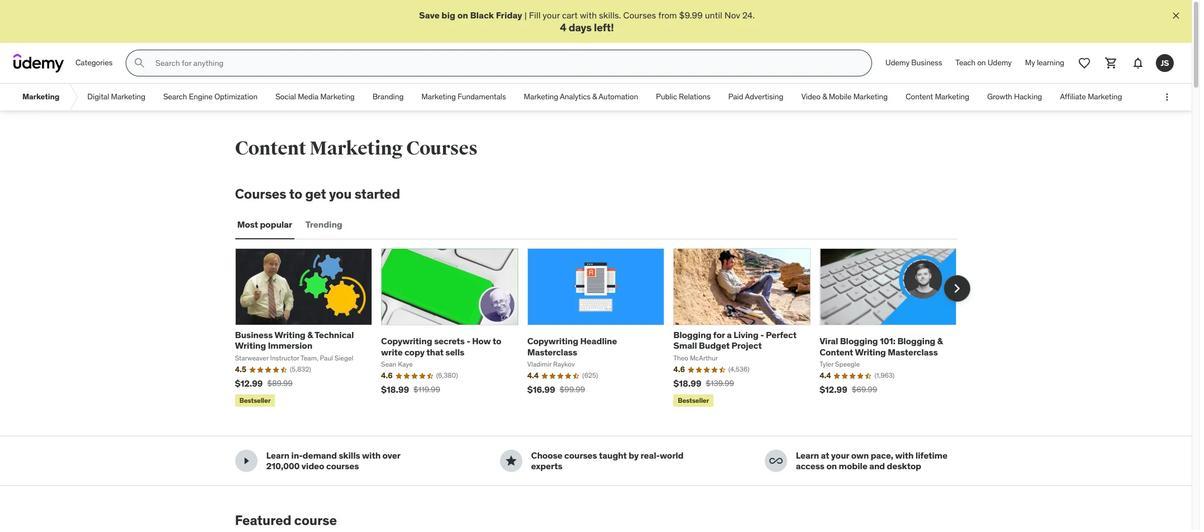 Task type: describe. For each thing, give the bounding box(es) containing it.
mobile
[[839, 461, 867, 472]]

marketing link
[[13, 84, 68, 111]]

skills
[[339, 450, 360, 462]]

growth hacking link
[[978, 84, 1051, 111]]

viral blogging 101: blogging & content writing masterclass
[[820, 336, 943, 358]]

with inside save big on black friday | fill your cart with skills. courses from $9.99 until nov 24. 4 days left!
[[580, 9, 597, 21]]

lifetime
[[915, 450, 947, 462]]

access
[[796, 461, 825, 472]]

affiliate marketing link
[[1051, 84, 1131, 111]]

my learning
[[1025, 58, 1064, 68]]

1 horizontal spatial blogging
[[840, 336, 878, 347]]

courses inside choose courses taught by real-world experts
[[564, 450, 597, 462]]

taught
[[599, 450, 627, 462]]

nov
[[725, 9, 740, 21]]

my learning link
[[1018, 50, 1071, 77]]

technical
[[315, 330, 354, 341]]

mobile
[[829, 92, 852, 102]]

branding
[[373, 92, 404, 102]]

submit search image
[[133, 57, 147, 70]]

write
[[381, 347, 403, 358]]

engine
[[189, 92, 213, 102]]

with inside learn at your own pace, with lifetime access on mobile and desktop
[[895, 450, 914, 462]]

content marketing link
[[897, 84, 978, 111]]

content marketing
[[906, 92, 969, 102]]

public relations
[[656, 92, 710, 102]]

Search for anything text field
[[153, 54, 858, 73]]

2 horizontal spatial blogging
[[897, 336, 935, 347]]

that
[[426, 347, 444, 358]]

courses inside learn in-demand skills with over 210,000 video courses
[[326, 461, 359, 472]]

& inside business writing & technical writing immersion
[[307, 330, 313, 341]]

social
[[275, 92, 296, 102]]

video & mobile marketing link
[[792, 84, 897, 111]]

- inside copywriting secrets - how to write copy that sells
[[467, 336, 470, 347]]

content marketing courses
[[235, 137, 478, 160]]

more subcategory menu links image
[[1162, 92, 1173, 103]]

0 vertical spatial to
[[289, 186, 302, 203]]

digital marketing link
[[78, 84, 154, 111]]

learning
[[1037, 58, 1064, 68]]

& right analytics
[[592, 92, 597, 102]]

business writing & technical writing immersion link
[[235, 330, 354, 352]]

growth
[[987, 92, 1012, 102]]

most popular button
[[235, 212, 294, 239]]

real-
[[641, 450, 660, 462]]

copywriting for copywriting headline masterclass
[[527, 336, 578, 347]]

marketing right affiliate
[[1088, 92, 1122, 102]]

udemy business link
[[879, 50, 949, 77]]

paid
[[728, 92, 743, 102]]

carousel element
[[235, 249, 970, 410]]

for
[[713, 330, 725, 341]]

sells
[[445, 347, 464, 358]]

1 horizontal spatial courses
[[406, 137, 478, 160]]

210,000
[[266, 461, 300, 472]]

in-
[[291, 450, 303, 462]]

desktop
[[887, 461, 921, 472]]

automation
[[599, 92, 638, 102]]

business inside udemy business link
[[911, 58, 942, 68]]

affiliate
[[1060, 92, 1086, 102]]

courses to get you started
[[235, 186, 400, 203]]

marketing left fundamentals
[[421, 92, 456, 102]]

featured
[[235, 513, 291, 530]]

black
[[470, 9, 494, 21]]

|
[[524, 9, 527, 21]]

marketing inside "link"
[[111, 92, 145, 102]]

your inside learn at your own pace, with lifetime access on mobile and desktop
[[831, 450, 849, 462]]

teach on udemy
[[956, 58, 1012, 68]]

marketing analytics & automation link
[[515, 84, 647, 111]]

digital marketing
[[87, 92, 145, 102]]

learn at your own pace, with lifetime access on mobile and desktop
[[796, 450, 947, 472]]

24.
[[742, 9, 755, 21]]

js link
[[1151, 50, 1178, 77]]

categories button
[[69, 50, 119, 77]]

& inside the viral blogging 101: blogging & content writing masterclass
[[937, 336, 943, 347]]

101:
[[880, 336, 895, 347]]

you
[[329, 186, 352, 203]]

teach on udemy link
[[949, 50, 1018, 77]]

on inside save big on black friday | fill your cart with skills. courses from $9.99 until nov 24. 4 days left!
[[457, 9, 468, 21]]

trending
[[306, 219, 342, 230]]

marketing right mobile
[[853, 92, 888, 102]]

blogging for a living -  perfect small budget project
[[673, 330, 796, 352]]

cart
[[562, 9, 578, 21]]

digital
[[87, 92, 109, 102]]

over
[[382, 450, 400, 462]]

learn for learn in-demand skills with over 210,000 video courses
[[266, 450, 289, 462]]

paid advertising
[[728, 92, 783, 102]]

1 vertical spatial on
[[977, 58, 986, 68]]

by
[[629, 450, 639, 462]]

copywriting secrets - how to write copy that sells link
[[381, 336, 501, 358]]

from
[[658, 9, 677, 21]]

udemy image
[[13, 54, 64, 73]]

growth hacking
[[987, 92, 1042, 102]]

social media marketing
[[275, 92, 355, 102]]



Task type: locate. For each thing, give the bounding box(es) containing it.
viral
[[820, 336, 838, 347]]

courses up "most popular"
[[235, 186, 286, 203]]

2 learn from the left
[[796, 450, 819, 462]]

1 udemy from the left
[[885, 58, 910, 68]]

categories
[[75, 58, 112, 68]]

your
[[543, 9, 560, 21], [831, 450, 849, 462]]

trending button
[[303, 212, 345, 239]]

1 horizontal spatial copywriting
[[527, 336, 578, 347]]

living
[[734, 330, 758, 341]]

1 horizontal spatial business
[[911, 58, 942, 68]]

js
[[1161, 58, 1169, 68]]

1 learn from the left
[[266, 450, 289, 462]]

media
[[298, 92, 318, 102]]

marketing
[[22, 92, 59, 102], [111, 92, 145, 102], [320, 92, 355, 102], [421, 92, 456, 102], [524, 92, 558, 102], [853, 92, 888, 102], [935, 92, 969, 102], [1088, 92, 1122, 102], [309, 137, 403, 160]]

0 vertical spatial content
[[906, 92, 933, 102]]

business writing & technical writing immersion
[[235, 330, 354, 352]]

demand
[[303, 450, 337, 462]]

on right big
[[457, 9, 468, 21]]

at
[[821, 450, 829, 462]]

courses left the from
[[623, 9, 656, 21]]

on
[[457, 9, 468, 21], [977, 58, 986, 68], [826, 461, 837, 472]]

1 horizontal spatial on
[[826, 461, 837, 472]]

& right "101:"
[[937, 336, 943, 347]]

to
[[289, 186, 302, 203], [493, 336, 501, 347]]

0 horizontal spatial business
[[235, 330, 273, 341]]

immersion
[[268, 340, 312, 352]]

marketing analytics & automation
[[524, 92, 638, 102]]

learn inside learn at your own pace, with lifetime access on mobile and desktop
[[796, 450, 819, 462]]

2 horizontal spatial with
[[895, 450, 914, 462]]

my
[[1025, 58, 1035, 68]]

0 horizontal spatial masterclass
[[527, 347, 577, 358]]

with right pace,
[[895, 450, 914, 462]]

notifications image
[[1131, 57, 1145, 70]]

friday
[[496, 9, 522, 21]]

1 vertical spatial to
[[493, 336, 501, 347]]

viral blogging 101: blogging & content writing masterclass link
[[820, 336, 943, 358]]

2 vertical spatial courses
[[235, 186, 286, 203]]

1 medium image from the left
[[239, 455, 253, 468]]

learn for learn at your own pace, with lifetime access on mobile and desktop
[[796, 450, 819, 462]]

marketing fundamentals
[[421, 92, 506, 102]]

2 horizontal spatial content
[[906, 92, 933, 102]]

0 vertical spatial on
[[457, 9, 468, 21]]

save big on black friday | fill your cart with skills. courses from $9.99 until nov 24. 4 days left!
[[419, 9, 755, 34]]

&
[[592, 92, 597, 102], [822, 92, 827, 102], [307, 330, 313, 341], [937, 336, 943, 347]]

0 horizontal spatial -
[[467, 336, 470, 347]]

content
[[906, 92, 933, 102], [235, 137, 306, 160], [820, 347, 853, 358]]

copywriting inside copywriting secrets - how to write copy that sells
[[381, 336, 432, 347]]

marketing up you
[[309, 137, 403, 160]]

project
[[732, 340, 762, 352]]

search engine optimization link
[[154, 84, 266, 111]]

masterclass inside the viral blogging 101: blogging & content writing masterclass
[[888, 347, 938, 358]]

marketing fundamentals link
[[412, 84, 515, 111]]

marketing left analytics
[[524, 92, 558, 102]]

blogging left for
[[673, 330, 711, 341]]

0 horizontal spatial on
[[457, 9, 468, 21]]

blogging inside blogging for a living -  perfect small budget project
[[673, 330, 711, 341]]

2 udemy from the left
[[988, 58, 1012, 68]]

1 horizontal spatial masterclass
[[888, 347, 938, 358]]

next image
[[948, 280, 966, 298]]

medium image for choose
[[504, 455, 518, 468]]

1 vertical spatial business
[[235, 330, 273, 341]]

1 horizontal spatial with
[[580, 9, 597, 21]]

4
[[560, 21, 566, 34]]

masterclass inside copywriting headline masterclass
[[527, 347, 577, 358]]

marketing left arrow pointing to subcategory menu links 'icon'
[[22, 92, 59, 102]]

learn inside learn in-demand skills with over 210,000 video courses
[[266, 450, 289, 462]]

learn left at
[[796, 450, 819, 462]]

- inside blogging for a living -  perfect small budget project
[[760, 330, 764, 341]]

affiliate marketing
[[1060, 92, 1122, 102]]

secrets
[[434, 336, 465, 347]]

your right at
[[831, 450, 849, 462]]

on right teach
[[977, 58, 986, 68]]

2 vertical spatial content
[[820, 347, 853, 358]]

- left how
[[467, 336, 470, 347]]

masterclass
[[527, 347, 577, 358], [888, 347, 938, 358]]

content down social
[[235, 137, 306, 160]]

content inside 'link'
[[906, 92, 933, 102]]

choose courses taught by real-world experts
[[531, 450, 684, 472]]

with up days
[[580, 9, 597, 21]]

content left "101:"
[[820, 347, 853, 358]]

optimization
[[214, 92, 258, 102]]

medium image left 210,000
[[239, 455, 253, 468]]

most
[[237, 219, 258, 230]]

copywriting inside copywriting headline masterclass
[[527, 336, 578, 347]]

shopping cart with 0 items image
[[1105, 57, 1118, 70]]

writing left immersion
[[235, 340, 266, 352]]

how
[[472, 336, 491, 347]]

copywriting headline masterclass link
[[527, 336, 617, 358]]

copywriting secrets - how to write copy that sells
[[381, 336, 501, 358]]

most popular
[[237, 219, 292, 230]]

until
[[705, 9, 722, 21]]

0 horizontal spatial content
[[235, 137, 306, 160]]

left!
[[594, 21, 614, 34]]

content for content marketing
[[906, 92, 933, 102]]

0 horizontal spatial udemy
[[885, 58, 910, 68]]

public
[[656, 92, 677, 102]]

0 vertical spatial your
[[543, 9, 560, 21]]

arrow pointing to subcategory menu links image
[[68, 84, 78, 111]]

your right the fill
[[543, 9, 560, 21]]

& left technical
[[307, 330, 313, 341]]

courses inside save big on black friday | fill your cart with skills. courses from $9.99 until nov 24. 4 days left!
[[623, 9, 656, 21]]

learn in-demand skills with over 210,000 video courses
[[266, 450, 400, 472]]

1 horizontal spatial learn
[[796, 450, 819, 462]]

2 copywriting from the left
[[527, 336, 578, 347]]

marketing right media on the left top of the page
[[320, 92, 355, 102]]

experts
[[531, 461, 562, 472]]

marketing down teach
[[935, 92, 969, 102]]

headline
[[580, 336, 617, 347]]

2 horizontal spatial courses
[[623, 9, 656, 21]]

1 copywriting from the left
[[381, 336, 432, 347]]

writing right "viral"
[[855, 347, 886, 358]]

0 vertical spatial courses
[[623, 9, 656, 21]]

video
[[301, 461, 324, 472]]

1 masterclass from the left
[[527, 347, 577, 358]]

video & mobile marketing
[[801, 92, 888, 102]]

learn left in-
[[266, 450, 289, 462]]

medium image
[[769, 455, 782, 468]]

udemy up content marketing
[[885, 58, 910, 68]]

courses down marketing fundamentals 'link'
[[406, 137, 478, 160]]

to right how
[[493, 336, 501, 347]]

& right video
[[822, 92, 827, 102]]

1 horizontal spatial courses
[[564, 450, 597, 462]]

$9.99
[[679, 9, 703, 21]]

2 medium image from the left
[[504, 455, 518, 468]]

content down udemy business link
[[906, 92, 933, 102]]

and
[[869, 461, 885, 472]]

content for content marketing courses
[[235, 137, 306, 160]]

1 horizontal spatial writing
[[274, 330, 305, 341]]

blogging right "101:"
[[897, 336, 935, 347]]

0 horizontal spatial to
[[289, 186, 302, 203]]

2 masterclass from the left
[[888, 347, 938, 358]]

big
[[442, 9, 455, 21]]

writing left technical
[[274, 330, 305, 341]]

search engine optimization
[[163, 92, 258, 102]]

close image
[[1170, 10, 1182, 21]]

udemy left 'my'
[[988, 58, 1012, 68]]

search
[[163, 92, 187, 102]]

business
[[911, 58, 942, 68], [235, 330, 273, 341]]

with inside learn in-demand skills with over 210,000 video courses
[[362, 450, 381, 462]]

wishlist image
[[1078, 57, 1091, 70]]

your inside save big on black friday | fill your cart with skills. courses from $9.99 until nov 24. 4 days left!
[[543, 9, 560, 21]]

branding link
[[364, 84, 412, 111]]

days
[[569, 21, 592, 34]]

courses left taught
[[564, 450, 597, 462]]

to inside copywriting secrets - how to write copy that sells
[[493, 336, 501, 347]]

skills.
[[599, 9, 621, 21]]

0 horizontal spatial your
[[543, 9, 560, 21]]

medium image for learn
[[239, 455, 253, 468]]

2 horizontal spatial writing
[[855, 347, 886, 358]]

fundamentals
[[458, 92, 506, 102]]

learn
[[266, 450, 289, 462], [796, 450, 819, 462]]

marketing right digital
[[111, 92, 145, 102]]

0 horizontal spatial copywriting
[[381, 336, 432, 347]]

0 horizontal spatial learn
[[266, 450, 289, 462]]

0 horizontal spatial blogging
[[673, 330, 711, 341]]

1 vertical spatial your
[[831, 450, 849, 462]]

public relations link
[[647, 84, 719, 111]]

teach
[[956, 58, 975, 68]]

copywriting for copywriting secrets - how to write copy that sells
[[381, 336, 432, 347]]

1 horizontal spatial to
[[493, 336, 501, 347]]

blogging left "101:"
[[840, 336, 878, 347]]

0 horizontal spatial courses
[[235, 186, 286, 203]]

writing inside the viral blogging 101: blogging & content writing masterclass
[[855, 347, 886, 358]]

medium image left experts at the left of the page
[[504, 455, 518, 468]]

- right living
[[760, 330, 764, 341]]

0 horizontal spatial with
[[362, 450, 381, 462]]

get
[[305, 186, 326, 203]]

2 horizontal spatial on
[[977, 58, 986, 68]]

on left mobile on the right
[[826, 461, 837, 472]]

1 vertical spatial courses
[[406, 137, 478, 160]]

blogging for a living -  perfect small budget project link
[[673, 330, 796, 352]]

udemy business
[[885, 58, 942, 68]]

a
[[727, 330, 732, 341]]

world
[[660, 450, 684, 462]]

0 horizontal spatial courses
[[326, 461, 359, 472]]

featured course
[[235, 513, 337, 530]]

popular
[[260, 219, 292, 230]]

0 horizontal spatial writing
[[235, 340, 266, 352]]

0 vertical spatial business
[[911, 58, 942, 68]]

with left over
[[362, 450, 381, 462]]

advertising
[[745, 92, 783, 102]]

business inside business writing & technical writing immersion
[[235, 330, 273, 341]]

on inside learn at your own pace, with lifetime access on mobile and desktop
[[826, 461, 837, 472]]

courses right 'video'
[[326, 461, 359, 472]]

relations
[[679, 92, 710, 102]]

budget
[[699, 340, 730, 352]]

analytics
[[560, 92, 590, 102]]

video
[[801, 92, 821, 102]]

1 horizontal spatial -
[[760, 330, 764, 341]]

content inside the viral blogging 101: blogging & content writing masterclass
[[820, 347, 853, 358]]

1 vertical spatial content
[[235, 137, 306, 160]]

1 horizontal spatial content
[[820, 347, 853, 358]]

small
[[673, 340, 697, 352]]

social media marketing link
[[266, 84, 364, 111]]

0 horizontal spatial medium image
[[239, 455, 253, 468]]

medium image
[[239, 455, 253, 468], [504, 455, 518, 468]]

1 horizontal spatial medium image
[[504, 455, 518, 468]]

1 horizontal spatial your
[[831, 450, 849, 462]]

2 vertical spatial on
[[826, 461, 837, 472]]

to left get on the top of the page
[[289, 186, 302, 203]]

1 horizontal spatial udemy
[[988, 58, 1012, 68]]



Task type: vqa. For each thing, say whether or not it's contained in the screenshot.
30+ Hands-on exercises's 30+
no



